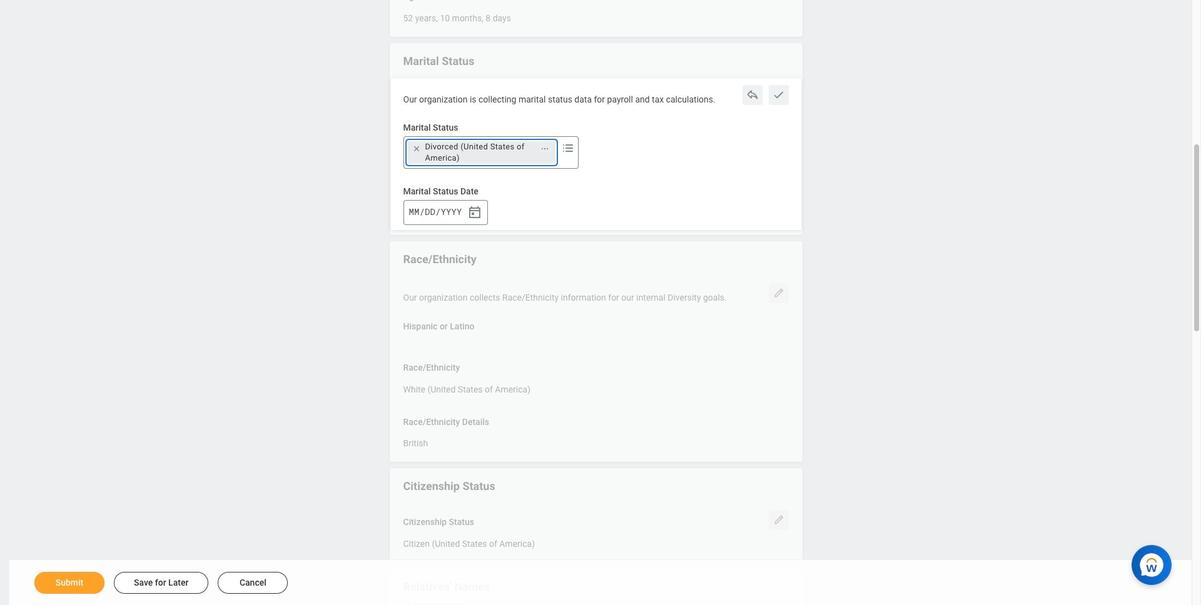 Task type: locate. For each thing, give the bounding box(es) containing it.
prompts image
[[560, 141, 575, 156]]

undo l image
[[746, 89, 758, 101]]

related actions image
[[540, 144, 549, 153]]

None text field
[[403, 532, 535, 553]]

group
[[403, 200, 488, 225]]

None text field
[[403, 6, 511, 27], [403, 377, 531, 399], [403, 431, 428, 453], [403, 6, 511, 27], [403, 377, 531, 399], [403, 431, 428, 453]]



Task type: vqa. For each thing, say whether or not it's contained in the screenshot.
"3" to the top
no



Task type: describe. For each thing, give the bounding box(es) containing it.
edit image
[[772, 514, 785, 527]]

x small image
[[410, 143, 423, 155]]

divorced (united states of america), press delete to clear value. option
[[408, 141, 555, 164]]

action bar region
[[9, 560, 1192, 606]]

divorced (united states of america) element
[[425, 141, 533, 164]]

edit image
[[772, 287, 785, 300]]

check image
[[772, 89, 785, 101]]

calendar image
[[467, 205, 482, 220]]



